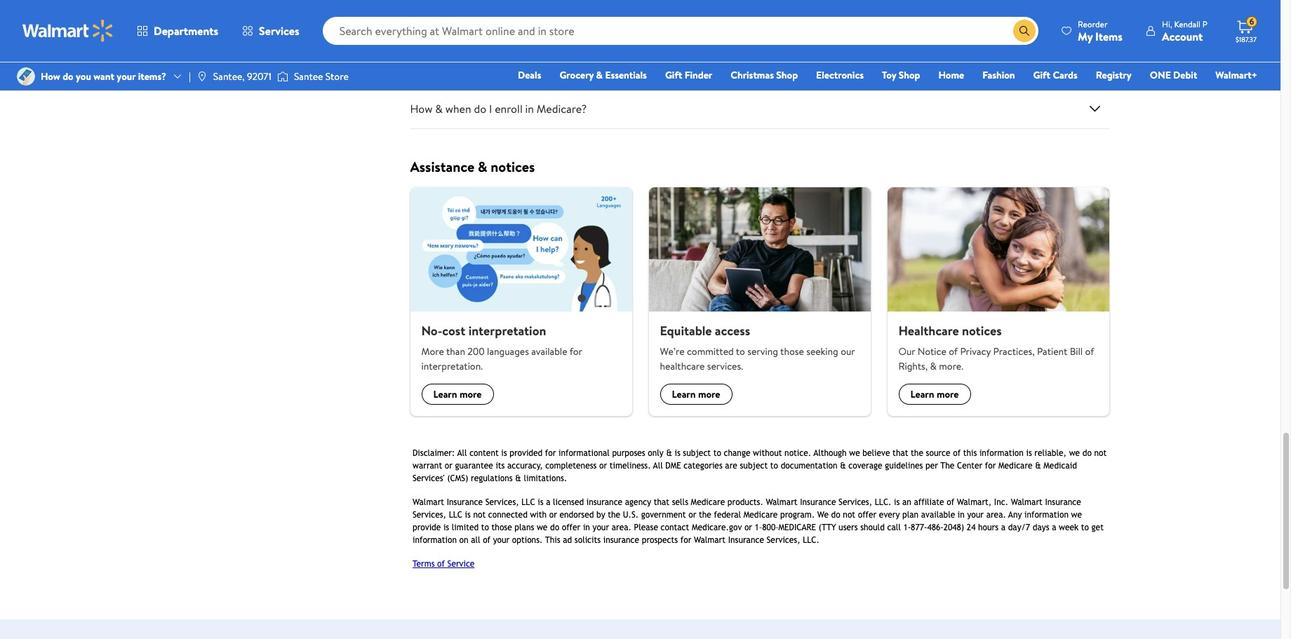 Task type: describe. For each thing, give the bounding box(es) containing it.
p
[[1203, 18, 1208, 30]]

privacy
[[961, 345, 992, 359]]

gift for gift cards
[[1034, 68, 1051, 82]]

notice
[[918, 345, 947, 359]]

services.
[[707, 360, 743, 374]]

 image for santee, 92071
[[196, 71, 208, 82]]

1 horizontal spatial medicare
[[516, 60, 561, 76]]

200
[[468, 345, 485, 359]]

when
[[446, 101, 472, 117]]

 image for how do you want your items?
[[17, 67, 35, 86]]

gift cards link
[[1028, 67, 1085, 83]]

reorder
[[1078, 18, 1108, 30]]

christmas shop
[[731, 68, 798, 82]]

search icon image
[[1019, 25, 1031, 37]]

& inside healthcare notices our notice of privacy practices, patient bill of rights, & more.
[[931, 360, 937, 374]]

equitable access we're committed to serving those seeking our healthcare services.
[[660, 322, 855, 374]]

fashion link
[[977, 67, 1022, 83]]

coverage?
[[542, 20, 591, 35]]

departments
[[154, 23, 218, 39]]

no-
[[422, 322, 443, 340]]

how can i stretch my medicare dollar?
[[410, 60, 596, 76]]

grocery & essentials link
[[554, 67, 654, 83]]

seeking
[[807, 345, 839, 359]]

gap
[[522, 20, 539, 35]]

no-cost interpretation list item
[[402, 187, 641, 416]]

how & when do i enroll in medicare?
[[410, 101, 587, 117]]

& for assistance
[[478, 157, 488, 176]]

to
[[736, 345, 746, 359]]

available
[[532, 345, 568, 359]]

items
[[1096, 28, 1123, 44]]

list containing no-cost interpretation
[[402, 187, 1118, 416]]

christmas shop link
[[725, 67, 805, 83]]

electronics
[[817, 68, 864, 82]]

for
[[570, 345, 583, 359]]

6
[[1250, 16, 1255, 28]]

more
[[422, 345, 444, 359]]

one
[[1151, 68, 1172, 82]]

1 of from the left
[[949, 345, 958, 359]]

is
[[439, 20, 446, 35]]

what is medicare drug gap coverage?
[[410, 20, 591, 35]]

assistance & notices
[[410, 157, 535, 176]]

home link
[[933, 67, 971, 83]]

learn for interpretation
[[434, 388, 457, 402]]

grocery
[[560, 68, 594, 82]]

one debit link
[[1144, 67, 1204, 83]]

reorder my items
[[1078, 18, 1123, 44]]

hi, kendall p account
[[1163, 18, 1208, 44]]

Search search field
[[323, 17, 1039, 45]]

& for grocery
[[596, 68, 603, 82]]

those
[[781, 345, 804, 359]]

debit
[[1174, 68, 1198, 82]]

0 horizontal spatial notices
[[491, 157, 535, 176]]

deals link
[[512, 67, 548, 83]]

santee, 92071
[[213, 69, 272, 84]]

more for we're
[[699, 388, 721, 402]]

santee
[[294, 69, 323, 84]]

learn more for we're
[[672, 388, 721, 402]]

walmart+ link
[[1210, 67, 1264, 83]]

healthcare notices list item
[[879, 187, 1118, 416]]

gift cards
[[1034, 68, 1078, 82]]

2 of from the left
[[1086, 345, 1095, 359]]

& for how
[[435, 101, 443, 117]]

Walmart Site-Wide search field
[[323, 17, 1039, 45]]

1 horizontal spatial i
[[489, 101, 492, 117]]

christmas
[[731, 68, 774, 82]]

more for interpretation
[[460, 388, 482, 402]]

than
[[446, 345, 465, 359]]

committed
[[687, 345, 734, 359]]

stretch
[[461, 60, 496, 76]]

in
[[526, 101, 534, 117]]

services
[[259, 23, 300, 39]]

$187.37
[[1236, 34, 1257, 44]]

you
[[76, 69, 91, 84]]

shop for christmas shop
[[777, 68, 798, 82]]

patient
[[1038, 345, 1068, 359]]

santee,
[[213, 69, 245, 84]]

how for how can i stretch my medicare dollar?
[[410, 60, 433, 76]]

medicare?
[[537, 101, 587, 117]]

healthcare notices our notice of privacy practices, patient bill of rights, & more.
[[899, 322, 1095, 374]]

hi,
[[1163, 18, 1173, 30]]

fashion
[[983, 68, 1016, 82]]

notices inside healthcare notices our notice of privacy practices, patient bill of rights, & more.
[[963, 322, 1002, 340]]

finder
[[685, 68, 713, 82]]

walmart image
[[22, 20, 114, 42]]

services button
[[230, 14, 311, 48]]

|
[[189, 69, 191, 84]]

92071
[[247, 69, 272, 84]]



Task type: vqa. For each thing, say whether or not it's contained in the screenshot.
1000+
no



Task type: locate. For each thing, give the bounding box(es) containing it.
bill
[[1070, 345, 1083, 359]]

no-cost interpretation more than 200 languages available for interpretation.
[[422, 322, 583, 374]]

cards
[[1053, 68, 1078, 82]]

home
[[939, 68, 965, 82]]

shop right christmas
[[777, 68, 798, 82]]

more inside equitable access list item
[[699, 388, 721, 402]]

learn inside the no-cost interpretation list item
[[434, 388, 457, 402]]

2 gift from the left
[[1034, 68, 1051, 82]]

equitable access list item
[[641, 187, 879, 416]]

0 horizontal spatial i
[[455, 60, 458, 76]]

do right when
[[474, 101, 487, 117]]

learn more down interpretation.
[[434, 388, 482, 402]]

learn for we're
[[672, 388, 696, 402]]

gift finder link
[[659, 67, 719, 83]]

1 gift from the left
[[666, 68, 683, 82]]

kendall
[[1175, 18, 1201, 30]]

2 shop from the left
[[899, 68, 921, 82]]

 image
[[17, 67, 35, 86], [196, 71, 208, 82]]

serving
[[748, 345, 779, 359]]

0 vertical spatial notices
[[491, 157, 535, 176]]

0 horizontal spatial learn
[[434, 388, 457, 402]]

more down more.
[[937, 388, 959, 402]]

dollar?
[[563, 60, 596, 76]]

0 horizontal spatial do
[[63, 69, 74, 84]]

our
[[841, 345, 855, 359]]

2 learn from the left
[[672, 388, 696, 402]]

& right dollar?
[[596, 68, 603, 82]]

6 $187.37
[[1236, 16, 1257, 44]]

1 shop from the left
[[777, 68, 798, 82]]

gift
[[666, 68, 683, 82], [1034, 68, 1051, 82]]

0 horizontal spatial  image
[[17, 67, 35, 86]]

how for how & when do i enroll in medicare?
[[410, 101, 433, 117]]

registry link
[[1090, 67, 1139, 83]]

& inside grocery & essentials link
[[596, 68, 603, 82]]

1 horizontal spatial gift
[[1034, 68, 1051, 82]]

essentials
[[605, 68, 647, 82]]

3 more from the left
[[937, 388, 959, 402]]

shop
[[777, 68, 798, 82], [899, 68, 921, 82]]

0 horizontal spatial shop
[[777, 68, 798, 82]]

notices
[[491, 157, 535, 176], [963, 322, 1002, 340]]

2 horizontal spatial more
[[937, 388, 959, 402]]

santee store
[[294, 69, 349, 84]]

learn down rights, at the right bottom of page
[[911, 388, 935, 402]]

more
[[460, 388, 482, 402], [699, 388, 721, 402], [937, 388, 959, 402]]

your
[[117, 69, 136, 84]]

0 horizontal spatial of
[[949, 345, 958, 359]]

& down notice
[[931, 360, 937, 374]]

shop for toy shop
[[899, 68, 921, 82]]

learn down healthcare
[[672, 388, 696, 402]]

0 vertical spatial do
[[63, 69, 74, 84]]

1 vertical spatial medicare
[[516, 60, 561, 76]]

2 more from the left
[[699, 388, 721, 402]]

2 horizontal spatial learn
[[911, 388, 935, 402]]

can
[[435, 60, 452, 76]]

more down services.
[[699, 388, 721, 402]]

learn more inside equitable access list item
[[672, 388, 721, 402]]

& left when
[[435, 101, 443, 117]]

learn inside equitable access list item
[[672, 388, 696, 402]]

we're
[[660, 345, 685, 359]]

gift finder
[[666, 68, 713, 82]]

learn more inside the no-cost interpretation list item
[[434, 388, 482, 402]]

gift left "cards"
[[1034, 68, 1051, 82]]

healthcare
[[660, 360, 705, 374]]

what
[[410, 20, 436, 35]]

& right assistance
[[478, 157, 488, 176]]

1 horizontal spatial  image
[[196, 71, 208, 82]]

items?
[[138, 69, 166, 84]]

gift left finder
[[666, 68, 683, 82]]

1 vertical spatial i
[[489, 101, 492, 117]]

learn down interpretation.
[[434, 388, 457, 402]]

of up more.
[[949, 345, 958, 359]]

notices down enroll
[[491, 157, 535, 176]]

want
[[94, 69, 114, 84]]

gift for gift finder
[[666, 68, 683, 82]]

1 horizontal spatial shop
[[899, 68, 921, 82]]

enroll
[[495, 101, 523, 117]]

more inside the no-cost interpretation list item
[[460, 388, 482, 402]]

1 horizontal spatial learn
[[672, 388, 696, 402]]

medicare right my
[[516, 60, 561, 76]]

deals
[[518, 68, 542, 82]]

learn more for our
[[911, 388, 959, 402]]

practices,
[[994, 345, 1035, 359]]

0 vertical spatial i
[[455, 60, 458, 76]]

 image left you
[[17, 67, 35, 86]]

1 learn more from the left
[[434, 388, 482, 402]]

walmart+
[[1216, 68, 1258, 82]]

how left you
[[41, 69, 60, 84]]

shop inside "link"
[[899, 68, 921, 82]]

0 horizontal spatial more
[[460, 388, 482, 402]]

shop right the toy
[[899, 68, 921, 82]]

1 horizontal spatial learn more
[[672, 388, 721, 402]]

i
[[455, 60, 458, 76], [489, 101, 492, 117]]

learn more inside healthcare notices list item
[[911, 388, 959, 402]]

how left can
[[410, 60, 433, 76]]

1 learn from the left
[[434, 388, 457, 402]]

electronics link
[[810, 67, 871, 83]]

learn more for interpretation
[[434, 388, 482, 402]]

0 horizontal spatial gift
[[666, 68, 683, 82]]

learn inside healthcare notices list item
[[911, 388, 935, 402]]

healthcare
[[899, 322, 960, 340]]

do left you
[[63, 69, 74, 84]]

1 vertical spatial notices
[[963, 322, 1002, 340]]

interpretation.
[[422, 360, 483, 374]]

learn more down more.
[[911, 388, 959, 402]]

more inside healthcare notices list item
[[937, 388, 959, 402]]

3 learn from the left
[[911, 388, 935, 402]]

departments button
[[125, 14, 230, 48]]

account
[[1163, 28, 1204, 44]]

1 more from the left
[[460, 388, 482, 402]]

notices up privacy
[[963, 322, 1002, 340]]

2 horizontal spatial learn more
[[911, 388, 959, 402]]

of right bill on the right of page
[[1086, 345, 1095, 359]]

 image
[[277, 70, 289, 84]]

languages
[[487, 345, 529, 359]]

3 learn more from the left
[[911, 388, 959, 402]]

&
[[596, 68, 603, 82], [435, 101, 443, 117], [478, 157, 488, 176], [931, 360, 937, 374]]

equitable
[[660, 322, 712, 340]]

of
[[949, 345, 958, 359], [1086, 345, 1095, 359]]

learn for our
[[911, 388, 935, 402]]

how & when do i enroll in medicare? image
[[1087, 100, 1104, 117]]

more down interpretation.
[[460, 388, 482, 402]]

how for how do you want your items?
[[41, 69, 60, 84]]

grocery & essentials
[[560, 68, 647, 82]]

access
[[715, 322, 751, 340]]

one debit
[[1151, 68, 1198, 82]]

toy
[[883, 68, 897, 82]]

toy shop link
[[876, 67, 927, 83]]

2 learn more from the left
[[672, 388, 721, 402]]

my
[[1078, 28, 1093, 44]]

learn more
[[434, 388, 482, 402], [672, 388, 721, 402], [911, 388, 959, 402]]

1 horizontal spatial notices
[[963, 322, 1002, 340]]

store
[[326, 69, 349, 84]]

my
[[498, 60, 513, 76]]

list
[[402, 187, 1118, 416]]

 image right | on the left top
[[196, 71, 208, 82]]

learn
[[434, 388, 457, 402], [672, 388, 696, 402], [911, 388, 935, 402]]

rights,
[[899, 360, 928, 374]]

toy shop
[[883, 68, 921, 82]]

our
[[899, 345, 916, 359]]

more for our
[[937, 388, 959, 402]]

cost
[[443, 322, 466, 340]]

how do you want your items?
[[41, 69, 166, 84]]

i right can
[[455, 60, 458, 76]]

0 vertical spatial medicare
[[448, 20, 494, 35]]

registry
[[1096, 68, 1132, 82]]

more.
[[940, 360, 964, 374]]

0 horizontal spatial learn more
[[434, 388, 482, 402]]

1 vertical spatial do
[[474, 101, 487, 117]]

1 horizontal spatial more
[[699, 388, 721, 402]]

1 horizontal spatial do
[[474, 101, 487, 117]]

assistance
[[410, 157, 475, 176]]

how left when
[[410, 101, 433, 117]]

i left enroll
[[489, 101, 492, 117]]

1 horizontal spatial of
[[1086, 345, 1095, 359]]

0 horizontal spatial medicare
[[448, 20, 494, 35]]

learn more down healthcare
[[672, 388, 721, 402]]

medicare right the is
[[448, 20, 494, 35]]



